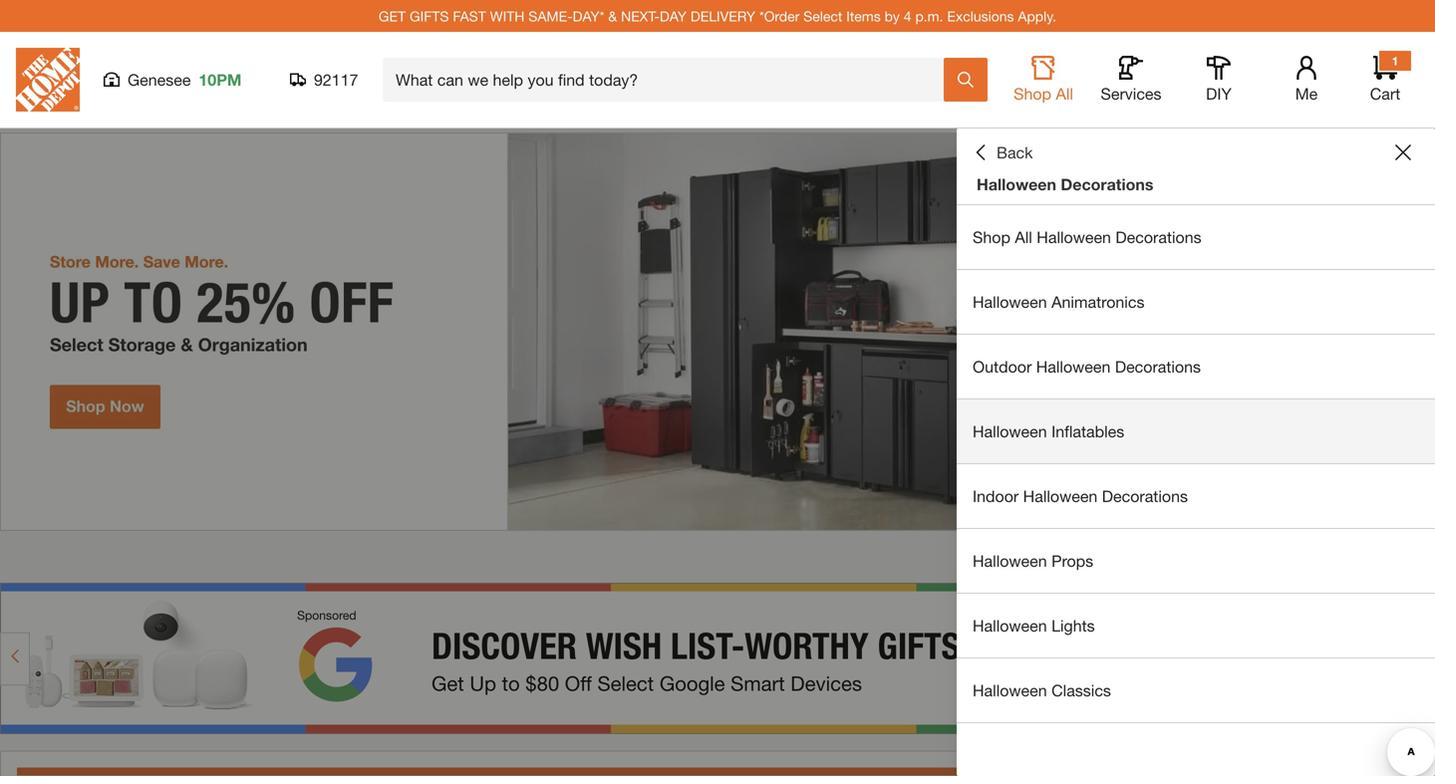 Task type: vqa. For each thing, say whether or not it's contained in the screenshot.
Maximum Seat Depth (in.)'s Maximum
no



Task type: locate. For each thing, give the bounding box(es) containing it.
back
[[997, 143, 1033, 162]]

halloween animatronics
[[973, 292, 1144, 311]]

1 horizontal spatial all
[[1056, 84, 1073, 103]]

shop inside button
[[1014, 84, 1051, 103]]

shop up back
[[1014, 84, 1051, 103]]

92117 button
[[290, 70, 359, 90]]

1 vertical spatial all
[[1015, 228, 1032, 247]]

with
[[490, 8, 525, 24]]

all down 'halloween decorations'
[[1015, 228, 1032, 247]]

day*
[[573, 8, 604, 24]]

shop down back "button"
[[973, 228, 1010, 247]]

get gifts fast with same-day* & next-day delivery *order select items by 4 p.m. exclusions apply.
[[379, 8, 1056, 24]]

menu containing shop all halloween decorations
[[957, 205, 1435, 723]]

halloween up the inflatables
[[1036, 357, 1111, 376]]

decorations inside shop all halloween decorations link
[[1116, 228, 1201, 247]]

indoor
[[973, 487, 1019, 506]]

diy
[[1206, 84, 1232, 103]]

halloween down halloween lights
[[973, 681, 1047, 700]]

all inside menu
[[1015, 228, 1032, 247]]

shop for shop all halloween decorations
[[973, 228, 1010, 247]]

0 vertical spatial all
[[1056, 84, 1073, 103]]

decorations up halloween animatronics link
[[1116, 228, 1201, 247]]

diy button
[[1187, 56, 1251, 104]]

halloween lights link
[[957, 594, 1435, 658]]

0 vertical spatial shop
[[1014, 84, 1051, 103]]

halloween left props
[[973, 552, 1047, 571]]

same-
[[528, 8, 573, 24]]

shop all halloween decorations link
[[957, 205, 1435, 269]]

lights
[[1051, 616, 1095, 635]]

genesee
[[128, 70, 191, 89]]

halloween
[[977, 175, 1056, 194], [1037, 228, 1111, 247], [973, 292, 1047, 311], [1036, 357, 1111, 376], [973, 422, 1047, 441], [1023, 487, 1098, 506], [973, 552, 1047, 571], [973, 616, 1047, 635], [973, 681, 1047, 700]]

4
[[904, 8, 911, 24]]

halloween for props
[[973, 552, 1047, 571]]

shop all halloween decorations
[[973, 228, 1201, 247]]

halloween for inflatables
[[973, 422, 1047, 441]]

shop
[[1014, 84, 1051, 103], [973, 228, 1010, 247]]

halloween lights
[[973, 616, 1095, 635]]

halloween up outdoor
[[973, 292, 1047, 311]]

halloween down back
[[977, 175, 1056, 194]]

halloween for decorations
[[977, 175, 1056, 194]]

halloween inflatables
[[973, 422, 1124, 441]]

What can we help you find today? search field
[[396, 59, 943, 101]]

decorations
[[1061, 175, 1153, 194], [1116, 228, 1201, 247], [1115, 357, 1201, 376], [1102, 487, 1188, 506]]

1
[[1392, 54, 1399, 68]]

all inside button
[[1056, 84, 1073, 103]]

drawer close image
[[1395, 145, 1411, 160]]

halloween for lights
[[973, 616, 1047, 635]]

back button
[[973, 143, 1033, 162]]

by
[[885, 8, 900, 24]]

all for shop all halloween decorations
[[1015, 228, 1032, 247]]

halloween left 'lights' on the right bottom of page
[[973, 616, 1047, 635]]

0 horizontal spatial all
[[1015, 228, 1032, 247]]

shop all
[[1014, 84, 1073, 103]]

me
[[1295, 84, 1318, 103]]

p.m.
[[915, 8, 943, 24]]

1 vertical spatial shop
[[973, 228, 1010, 247]]

decorations down halloween animatronics link
[[1115, 357, 1201, 376]]

all left services
[[1056, 84, 1073, 103]]

all
[[1056, 84, 1073, 103], [1015, 228, 1032, 247]]

feedback link image
[[1408, 337, 1435, 444]]

delivery
[[690, 8, 755, 24]]

*order
[[759, 8, 800, 24]]

menu
[[957, 205, 1435, 723]]

0 horizontal spatial shop
[[973, 228, 1010, 247]]

halloween right indoor
[[1023, 487, 1098, 506]]

decorations inside outdoor halloween decorations 'link'
[[1115, 357, 1201, 376]]

fast
[[453, 8, 486, 24]]

halloween down outdoor
[[973, 422, 1047, 441]]

1 horizontal spatial shop
[[1014, 84, 1051, 103]]

all for shop all
[[1056, 84, 1073, 103]]

classics
[[1051, 681, 1111, 700]]

decorations up halloween props link
[[1102, 487, 1188, 506]]



Task type: describe. For each thing, give the bounding box(es) containing it.
animatronics
[[1051, 292, 1144, 311]]

apply.
[[1018, 8, 1056, 24]]

day
[[660, 8, 687, 24]]

halloween down 'halloween decorations'
[[1037, 228, 1111, 247]]

decorations up shop all halloween decorations in the top of the page
[[1061, 175, 1153, 194]]

halloween inside 'link'
[[1036, 357, 1111, 376]]

props
[[1051, 552, 1093, 571]]

indoor halloween decorations
[[973, 487, 1188, 506]]

halloween classics link
[[957, 659, 1435, 723]]

halloween for animatronics
[[973, 292, 1047, 311]]

gifts
[[410, 8, 449, 24]]

shop all button
[[1012, 56, 1075, 104]]

halloween props
[[973, 552, 1093, 571]]

outdoor halloween decorations
[[973, 357, 1201, 376]]

cart
[[1370, 84, 1400, 103]]

indoor halloween decorations link
[[957, 464, 1435, 528]]

items
[[846, 8, 881, 24]]

halloween decorations
[[977, 175, 1153, 194]]

me button
[[1275, 56, 1338, 104]]

halloween animatronics link
[[957, 270, 1435, 334]]

halloween for classics
[[973, 681, 1047, 700]]

shop for shop all
[[1014, 84, 1051, 103]]

services
[[1101, 84, 1162, 103]]

outdoor
[[973, 357, 1032, 376]]

the home depot logo image
[[16, 48, 80, 112]]

&
[[608, 8, 617, 24]]

decorations inside the indoor halloween decorations link
[[1102, 487, 1188, 506]]

exclusions
[[947, 8, 1014, 24]]

select
[[803, 8, 842, 24]]

inflatables
[[1051, 422, 1124, 441]]

services button
[[1099, 56, 1163, 104]]

img for store more. save more. up to 25% off select storage & organization image
[[0, 133, 1435, 531]]

get
[[379, 8, 406, 24]]

halloween props link
[[957, 529, 1435, 593]]

halloween inflatables link
[[957, 400, 1435, 463]]

cart 1
[[1370, 54, 1400, 103]]

next-
[[621, 8, 660, 24]]

outdoor halloween decorations link
[[957, 335, 1435, 399]]

10pm
[[199, 70, 242, 89]]

halloween classics
[[973, 681, 1111, 700]]

92117
[[314, 70, 358, 89]]

genesee 10pm
[[128, 70, 242, 89]]



